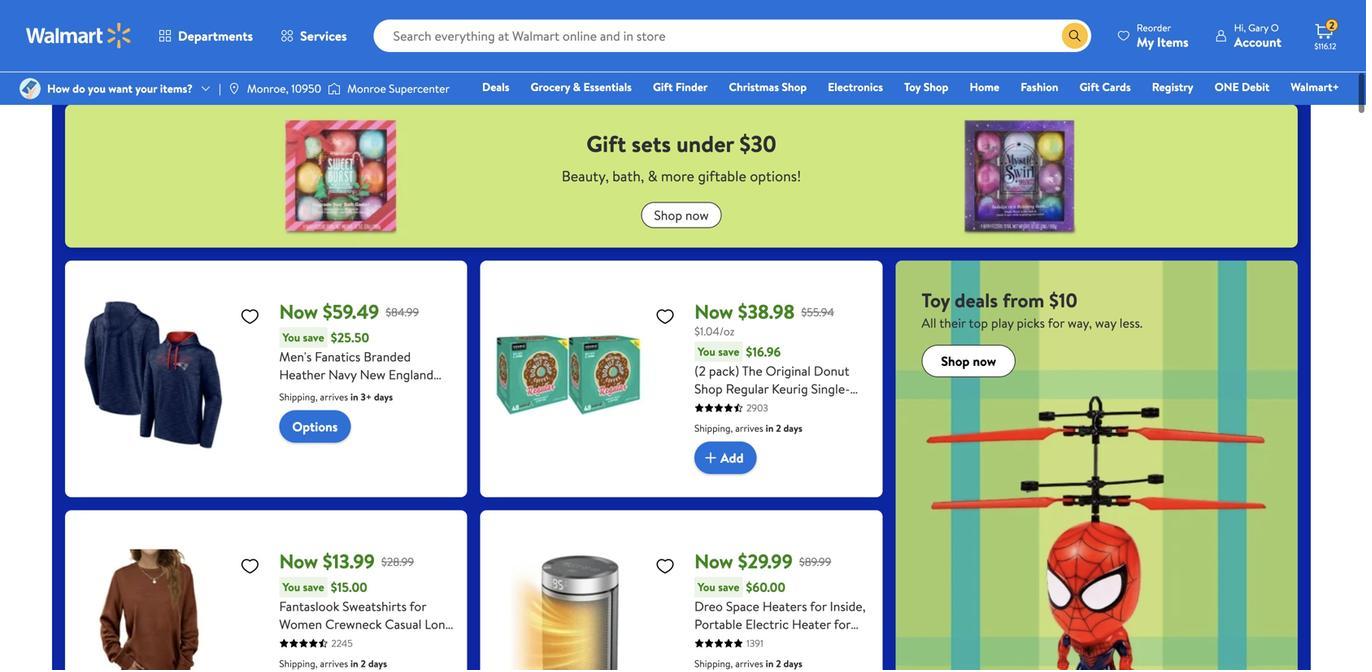 Task type: locate. For each thing, give the bounding box(es) containing it.
toy for shop
[[905, 79, 921, 95]]

0 horizontal spatial add to cart image
[[701, 56, 721, 75]]

 image left how
[[20, 78, 41, 99]]

cup
[[742, 398, 765, 416]]

shipping, for shipping, arrives in 2 days
[[695, 421, 733, 435]]

you inside you save $15.00 fantaslook sweatshirts for women crewneck casual long sleeve shirts tunic tops
[[283, 579, 300, 595]]

1 horizontal spatial add to cart image
[[1117, 28, 1136, 48]]

gift for finder
[[653, 79, 673, 95]]

roast
[[695, 416, 726, 434]]

fanatics
[[315, 348, 361, 366]]

you inside you save $60.00 dreo space heaters for inside, portable electric heater for home with thermostat, 1-12h timer, eco mode and fan mode, 1500w ptc cer
[[698, 579, 716, 595]]

shop now button down the top
[[922, 345, 1016, 377]]

toy deals from $10 all their top play picks for way, way less.
[[922, 287, 1143, 332]]

for
[[1048, 314, 1065, 332], [410, 598, 426, 615], [810, 598, 827, 615], [834, 615, 851, 633]]

medium
[[802, 398, 847, 416]]

you
[[88, 80, 106, 96]]

shop down more at the top of page
[[654, 206, 683, 224]]

& inside 'link'
[[573, 79, 581, 95]]

toy inside toy deals from $10 all their top play picks for way, way less.
[[922, 287, 950, 314]]

walmart+ link
[[1284, 78, 1347, 96]]

days for shipping, arrives in 2 days
[[784, 421, 803, 435]]

in left "3+"
[[351, 390, 358, 404]]

you save $25.50 men's fanatics branded heather navy new england patriots hook and ladder pullover hoodie
[[279, 329, 434, 419]]

tops
[[385, 633, 411, 651]]

$13.99
[[323, 548, 375, 575]]

now down more at the top of page
[[686, 206, 709, 224]]

save inside you save $60.00 dreo space heaters for inside, portable electric heater for home with thermostat, 1-12h timer, eco mode and fan mode, 1500w ptc cer
[[718, 579, 740, 595]]

1 horizontal spatial in
[[766, 421, 774, 435]]

0 vertical spatial in
[[351, 390, 358, 404]]

 image for how do you want your items?
[[20, 78, 41, 99]]

o
[[1271, 21, 1279, 35]]

k-
[[730, 398, 742, 416]]

add to favorites list, men's fanatics branded heather navy new england patriots hook and ladder pullover hoodie image
[[240, 306, 260, 327]]

 image right 10950
[[328, 81, 341, 97]]

shipping, down heather
[[279, 390, 318, 404]]

0 vertical spatial add to cart image
[[1117, 28, 1136, 48]]

1 horizontal spatial &
[[648, 166, 658, 186]]

shipping, arrives in 3+ days
[[279, 390, 393, 404]]

0 vertical spatial 2
[[1330, 18, 1335, 32]]

home up mode,
[[695, 633, 729, 651]]

0 vertical spatial add
[[1136, 29, 1159, 47]]

beauty,
[[562, 166, 609, 186]]

toy inside 'link'
[[905, 79, 921, 95]]

add down the search search field
[[721, 56, 744, 74]]

ladder
[[383, 384, 422, 401]]

services
[[300, 27, 347, 45]]

Walmart Site-Wide search field
[[374, 20, 1091, 52]]

you up fantaslook
[[283, 579, 300, 595]]

now for under
[[686, 206, 709, 224]]

arrives for in 2 days
[[735, 421, 764, 435]]

arrives down navy
[[320, 390, 348, 404]]

shop left k-
[[695, 380, 723, 398]]

save inside you save $15.00 fantaslook sweatshirts for women crewneck casual long sleeve shirts tunic tops
[[303, 579, 324, 595]]

Search search field
[[374, 20, 1091, 52]]

portable
[[695, 615, 743, 633]]

now up dreo
[[695, 548, 733, 575]]

reorder my items
[[1137, 21, 1189, 51]]

hi, gary o account
[[1234, 21, 1282, 51]]

gift for sets
[[587, 128, 626, 160]]

 image right |
[[228, 82, 241, 95]]

0 vertical spatial now
[[686, 206, 709, 224]]

0 horizontal spatial toy
[[905, 79, 921, 95]]

options link
[[279, 410, 351, 443]]

shop now button for sets
[[641, 202, 722, 228]]

add to favorites list, dreo space heaters for inside, portable electric heater for home with thermostat, 1-12h timer, eco mode and fan mode, 1500w ptc ceramic fast safety energy efficient heater for office bedroom, silver image
[[656, 556, 675, 576]]

0 vertical spatial and
[[360, 384, 380, 401]]

 image
[[20, 78, 41, 99], [328, 81, 341, 97], [228, 82, 241, 95]]

now up fantaslook
[[279, 548, 318, 575]]

1 vertical spatial now
[[973, 352, 997, 370]]

0 horizontal spatial 2
[[776, 421, 781, 435]]

you inside you save $25.50 men's fanatics branded heather navy new england patriots hook and ladder pullover hoodie
[[283, 329, 300, 345]]

0 vertical spatial arrives
[[320, 390, 348, 404]]

shop right christmas
[[782, 79, 807, 95]]

now up the men's
[[279, 298, 318, 325]]

their
[[940, 314, 966, 332]]

add to cart image for the add 'button' on top of cards
[[1117, 28, 1136, 48]]

1 vertical spatial shipping,
[[695, 421, 733, 435]]

you up (2
[[698, 344, 716, 360]]

top
[[969, 314, 988, 332]]

arrives
[[320, 390, 348, 404], [735, 421, 764, 435]]

save for now $13.99
[[303, 579, 324, 595]]

now down the top
[[973, 352, 997, 370]]

1 horizontal spatial shop now
[[941, 352, 997, 370]]

shop down the their
[[941, 352, 970, 370]]

1 vertical spatial add to cart image
[[701, 56, 721, 75]]

in left 48
[[766, 421, 774, 435]]

1 horizontal spatial 2
[[1330, 18, 1335, 32]]

shop now
[[654, 206, 709, 224], [941, 352, 997, 370]]

arrives down 2903 at the right of the page
[[735, 421, 764, 435]]

2 down pods,
[[776, 421, 781, 435]]

1 vertical spatial shop now button
[[922, 345, 1016, 377]]

now inside now $38.98 $55.94 $1.04/oz you save $16.96 (2 pack) the original donut shop regular keurig single- serve k-cup pods, medium roast coffee, 48 count
[[695, 298, 733, 325]]

fashion
[[1021, 79, 1059, 95]]

1 horizontal spatial shipping,
[[695, 421, 733, 435]]

ptc
[[775, 669, 798, 670]]

add to cart image
[[1117, 28, 1136, 48], [701, 56, 721, 75]]

1 horizontal spatial  image
[[228, 82, 241, 95]]

0 vertical spatial &
[[573, 79, 581, 95]]

days down pods,
[[784, 421, 803, 435]]

0 vertical spatial shop now
[[654, 206, 709, 224]]

gift finder
[[653, 79, 708, 95]]

add to favorites list, (2 pack) the original donut shop regular keurig single-serve k-cup pods, medium roast coffee, 48 count image
[[656, 306, 675, 327]]

shipping, down serve
[[695, 421, 733, 435]]

add to cart image up finder
[[701, 56, 721, 75]]

0 horizontal spatial &
[[573, 79, 581, 95]]

1 horizontal spatial home
[[970, 79, 1000, 95]]

$89.99
[[799, 554, 832, 570]]

0 horizontal spatial gift
[[587, 128, 626, 160]]

$16.96
[[746, 343, 781, 361]]

gift left finder
[[653, 79, 673, 95]]

you inside now $38.98 $55.94 $1.04/oz you save $16.96 (2 pack) the original donut shop regular keurig single- serve k-cup pods, medium roast coffee, 48 count
[[698, 344, 716, 360]]

0 vertical spatial shop now button
[[641, 202, 722, 228]]

0 horizontal spatial now
[[686, 206, 709, 224]]

coffee,
[[730, 416, 772, 434]]

& right grocery on the left
[[573, 79, 581, 95]]

0 horizontal spatial in
[[351, 390, 358, 404]]

1 vertical spatial &
[[648, 166, 658, 186]]

your
[[135, 80, 157, 96]]

0 vertical spatial days
[[374, 390, 393, 404]]

registry link
[[1145, 78, 1201, 96]]

1 horizontal spatial days
[[784, 421, 803, 435]]

add to cart image left my
[[1117, 28, 1136, 48]]

1 vertical spatial arrives
[[735, 421, 764, 435]]

christmas shop link
[[722, 78, 814, 96]]

home left fashion
[[970, 79, 1000, 95]]

1 vertical spatial and
[[792, 651, 812, 669]]

keurig
[[772, 380, 808, 398]]

2 horizontal spatial gift
[[1080, 79, 1100, 95]]

you for now $13.99
[[283, 579, 300, 595]]

gift left cards
[[1080, 79, 1100, 95]]

gift up the beauty,
[[587, 128, 626, 160]]

1391
[[747, 637, 764, 650]]

departments button
[[145, 16, 267, 55]]

add up registry link
[[1136, 29, 1159, 47]]

and right hook on the left of the page
[[360, 384, 380, 401]]

add button up cards
[[1110, 22, 1172, 54]]

electronics link
[[821, 78, 891, 96]]

save up "space"
[[718, 579, 740, 595]]

gift
[[653, 79, 673, 95], [1080, 79, 1100, 95], [587, 128, 626, 160]]

now $59.49 $84.99
[[279, 298, 419, 325]]

delivery today
[[695, 15, 756, 29]]

now
[[686, 206, 709, 224], [973, 352, 997, 370]]

&
[[573, 79, 581, 95], [648, 166, 658, 186]]

0 horizontal spatial home
[[695, 633, 729, 651]]

0 horizontal spatial shipping,
[[279, 390, 318, 404]]

0 horizontal spatial arrives
[[320, 390, 348, 404]]

0 horizontal spatial days
[[374, 390, 393, 404]]

for up tops
[[410, 598, 426, 615]]

0 vertical spatial shipping,
[[279, 390, 318, 404]]

1 vertical spatial home
[[695, 633, 729, 651]]

0 horizontal spatial shop now button
[[641, 202, 722, 228]]

1 horizontal spatial arrives
[[735, 421, 764, 435]]

toy shop
[[905, 79, 949, 95]]

1 vertical spatial toy
[[922, 287, 950, 314]]

2 up $116.12
[[1330, 18, 1335, 32]]

days
[[374, 390, 393, 404], [784, 421, 803, 435]]

one
[[1215, 79, 1239, 95]]

shop now down the top
[[941, 352, 997, 370]]

1 horizontal spatial shop now button
[[922, 345, 1016, 377]]

timer,
[[695, 651, 729, 669]]

reorder
[[1137, 21, 1172, 35]]

toy for deals
[[922, 287, 950, 314]]

monroe, 10950
[[247, 80, 321, 96]]

add button down delivery today
[[695, 49, 757, 82]]

fantaslook
[[279, 598, 339, 615]]

you up dreo
[[698, 579, 716, 595]]

and inside you save $25.50 men's fanatics branded heather navy new england patriots hook and ladder pullover hoodie
[[360, 384, 380, 401]]

1 vertical spatial days
[[784, 421, 803, 435]]

items?
[[160, 80, 193, 96]]

1 horizontal spatial gift
[[653, 79, 673, 95]]

save
[[303, 329, 324, 345], [718, 344, 740, 360], [303, 579, 324, 595], [718, 579, 740, 595]]

0 horizontal spatial and
[[360, 384, 380, 401]]

and left fan
[[792, 651, 812, 669]]

add down shipping, arrives in 2 days at the right bottom
[[721, 449, 744, 467]]

days right "3+"
[[374, 390, 393, 404]]

save up the men's
[[303, 329, 324, 345]]

1 horizontal spatial toy
[[922, 287, 950, 314]]

one debit link
[[1208, 78, 1277, 96]]

for left way,
[[1048, 314, 1065, 332]]

save up fantaslook
[[303, 579, 324, 595]]

you for now $29.99
[[698, 579, 716, 595]]

less.
[[1120, 314, 1143, 332]]

play
[[992, 314, 1014, 332]]

options!
[[750, 166, 801, 186]]

shop left home link
[[924, 79, 949, 95]]

gift inside gift sets under $30 beauty, bath, & more giftable options!
[[587, 128, 626, 160]]

shop inside now $38.98 $55.94 $1.04/oz you save $16.96 (2 pack) the original donut shop regular keurig single- serve k-cup pods, medium roast coffee, 48 count
[[695, 380, 723, 398]]

you up the men's
[[283, 329, 300, 345]]

0 vertical spatial toy
[[905, 79, 921, 95]]

add button down the roast
[[695, 442, 757, 474]]

more
[[661, 166, 695, 186]]

pullover
[[279, 401, 325, 419]]

0 horizontal spatial  image
[[20, 78, 41, 99]]

& right bath, at the left top
[[648, 166, 658, 186]]

now $29.99 $89.99
[[695, 548, 832, 575]]

12h
[[839, 633, 860, 651]]

essentials
[[584, 79, 632, 95]]

all
[[922, 314, 937, 332]]

1 vertical spatial add
[[721, 56, 744, 74]]

inside,
[[830, 598, 866, 615]]

grocery & essentials link
[[523, 78, 639, 96]]

for left "inside," on the right bottom of the page
[[810, 598, 827, 615]]

1 horizontal spatial and
[[792, 651, 812, 669]]

now
[[279, 298, 318, 325], [695, 298, 733, 325], [279, 548, 318, 575], [695, 548, 733, 575]]

toy right electronics link
[[905, 79, 921, 95]]

1 vertical spatial in
[[766, 421, 774, 435]]

picks
[[1017, 314, 1045, 332]]

add for add to cart image corresponding to the add 'button' on top of cards
[[1136, 29, 1159, 47]]

for inside you save $15.00 fantaslook sweatshirts for women crewneck casual long sleeve shirts tunic tops
[[410, 598, 426, 615]]

arrives for in 3+ days
[[320, 390, 348, 404]]

2 horizontal spatial  image
[[328, 81, 341, 97]]

donut
[[814, 362, 850, 380]]

shop now down more at the top of page
[[654, 206, 709, 224]]

now right add to favorites list, (2 pack) the original donut shop regular keurig single-serve k-cup pods, medium roast coffee, 48 count icon
[[695, 298, 733, 325]]

thermostat,
[[759, 633, 827, 651]]

$28.99
[[381, 554, 414, 570]]

$38.98
[[738, 298, 795, 325]]

shop
[[782, 79, 807, 95], [924, 79, 949, 95], [654, 206, 683, 224], [941, 352, 970, 370], [695, 380, 723, 398]]

add for the add 'button' under delivery today's add to cart image
[[721, 56, 744, 74]]

toy left the deals
[[922, 287, 950, 314]]

shirts
[[319, 633, 351, 651]]

shop now button down more at the top of page
[[641, 202, 722, 228]]

one debit
[[1215, 79, 1270, 95]]

now for $29.99
[[695, 548, 733, 575]]

deals link
[[475, 78, 517, 96]]

save up pack)
[[718, 344, 740, 360]]

1 vertical spatial shop now
[[941, 352, 997, 370]]

2 vertical spatial add
[[721, 449, 744, 467]]

single-
[[811, 380, 850, 398]]

1 horizontal spatial now
[[973, 352, 997, 370]]

add for add to cart icon
[[721, 449, 744, 467]]

bath,
[[613, 166, 644, 186]]

monroe
[[347, 80, 386, 96]]

save inside you save $25.50 men's fanatics branded heather navy new england patriots hook and ladder pullover hoodie
[[303, 329, 324, 345]]

add to cart image for the add 'button' under delivery today
[[701, 56, 721, 75]]

you for now $59.49
[[283, 329, 300, 345]]

0 horizontal spatial shop now
[[654, 206, 709, 224]]



Task type: describe. For each thing, give the bounding box(es) containing it.
original
[[766, 362, 811, 380]]

$116.12
[[1315, 41, 1337, 52]]

electric
[[746, 615, 789, 633]]

$15.00
[[331, 578, 368, 596]]

way
[[1095, 314, 1117, 332]]

you save $60.00 dreo space heaters for inside, portable electric heater for home with thermostat, 1-12h timer, eco mode and fan mode, 1500w ptc cer
[[695, 578, 866, 670]]

with
[[732, 633, 756, 651]]

in for in 3+ days
[[351, 390, 358, 404]]

& inside gift sets under $30 beauty, bath, & more giftable options!
[[648, 166, 658, 186]]

under
[[677, 128, 734, 160]]

how
[[47, 80, 70, 96]]

$10
[[1049, 287, 1078, 314]]

shop now for sets
[[654, 206, 709, 224]]

pods,
[[768, 398, 798, 416]]

now $38.98 $55.94 $1.04/oz you save $16.96 (2 pack) the original donut shop regular keurig single- serve k-cup pods, medium roast coffee, 48 count
[[695, 298, 850, 434]]

finder
[[676, 79, 708, 95]]

branded
[[364, 348, 411, 366]]

walmart+
[[1291, 79, 1340, 95]]

add to favorites list, fantaslook sweatshirts for women crewneck casual long sleeve shirts tunic tops image
[[240, 556, 260, 576]]

search icon image
[[1069, 29, 1082, 42]]

eco
[[733, 651, 754, 669]]

1-
[[830, 633, 839, 651]]

fashion link
[[1014, 78, 1066, 96]]

$59.49
[[323, 298, 379, 325]]

from
[[1003, 287, 1045, 314]]

shipping, arrives in 2 days
[[695, 421, 803, 435]]

walmart image
[[26, 23, 132, 49]]

in for in 2 days
[[766, 421, 774, 435]]

shipping, for shipping, arrives in 3+ days
[[279, 390, 318, 404]]

do
[[73, 80, 85, 96]]

monroe supercenter
[[347, 80, 450, 96]]

supercenter
[[389, 80, 450, 96]]

you save $15.00 fantaslook sweatshirts for women crewneck casual long sleeve shirts tunic tops
[[279, 578, 453, 651]]

10950
[[291, 80, 321, 96]]

$60.00
[[746, 578, 786, 596]]

hoodie
[[328, 401, 369, 419]]

2245
[[331, 637, 353, 650]]

now for from
[[973, 352, 997, 370]]

$25.50
[[331, 329, 369, 347]]

dreo
[[695, 598, 723, 615]]

heather
[[279, 366, 325, 384]]

save for now $29.99
[[718, 579, 740, 595]]

$1.04/oz
[[695, 323, 735, 339]]

crewneck
[[325, 615, 382, 633]]

shop now for deals
[[941, 352, 997, 370]]

2903
[[747, 401, 768, 415]]

for inside toy deals from $10 all their top play picks for way, way less.
[[1048, 314, 1065, 332]]

electronics
[[828, 79, 883, 95]]

today
[[732, 15, 756, 29]]

|
[[219, 80, 221, 96]]

now for $13.99
[[279, 548, 318, 575]]

now for $59.49
[[279, 298, 318, 325]]

sets
[[632, 128, 671, 160]]

regular
[[726, 380, 769, 398]]

$84.99
[[386, 304, 419, 320]]

1 vertical spatial 2
[[776, 421, 781, 435]]

gift for cards
[[1080, 79, 1100, 95]]

 image for monroe, 10950
[[228, 82, 241, 95]]

grocery & essentials
[[531, 79, 632, 95]]

$30
[[740, 128, 777, 160]]

options
[[292, 418, 338, 436]]

save inside now $38.98 $55.94 $1.04/oz you save $16.96 (2 pack) the original donut shop regular keurig single- serve k-cup pods, medium roast coffee, 48 count
[[718, 344, 740, 360]]

hi,
[[1234, 21, 1246, 35]]

count
[[794, 416, 829, 434]]

shop now button for deals
[[922, 345, 1016, 377]]

$55.94
[[801, 304, 834, 320]]

shop inside 'link'
[[924, 79, 949, 95]]

delivery
[[695, 15, 730, 29]]

sleeve
[[279, 633, 316, 651]]

gary
[[1249, 21, 1269, 35]]

for right heater
[[834, 615, 851, 633]]

 image for monroe supercenter
[[328, 81, 341, 97]]

cards
[[1102, 79, 1131, 95]]

now for $38.98
[[695, 298, 733, 325]]

days for shipping, arrives in 3+ days
[[374, 390, 393, 404]]

add to cart image
[[701, 448, 721, 468]]

navy
[[328, 366, 357, 384]]

space
[[726, 598, 760, 615]]

and inside you save $60.00 dreo space heaters for inside, portable electric heater for home with thermostat, 1-12h timer, eco mode and fan mode, 1500w ptc cer
[[792, 651, 812, 669]]

(2
[[695, 362, 706, 380]]

monroe,
[[247, 80, 289, 96]]

pack)
[[709, 362, 740, 380]]

serve
[[695, 398, 726, 416]]

1500w
[[733, 669, 772, 670]]

patriots
[[279, 384, 323, 401]]

items
[[1157, 33, 1189, 51]]

home inside you save $60.00 dreo space heaters for inside, portable electric heater for home with thermostat, 1-12h timer, eco mode and fan mode, 1500w ptc cer
[[695, 633, 729, 651]]

gift sets under $30 beauty, bath, & more giftable options!
[[562, 128, 801, 186]]

deals
[[482, 79, 510, 95]]

save for now $59.49
[[303, 329, 324, 345]]

3+
[[361, 390, 372, 404]]

mode
[[757, 651, 789, 669]]

men's
[[279, 348, 312, 366]]

gift finder link
[[646, 78, 715, 96]]

gift cards link
[[1073, 78, 1139, 96]]

home link
[[963, 78, 1007, 96]]

account
[[1234, 33, 1282, 51]]

0 vertical spatial home
[[970, 79, 1000, 95]]

toy shop link
[[897, 78, 956, 96]]

want
[[108, 80, 133, 96]]



Task type: vqa. For each thing, say whether or not it's contained in the screenshot.
Show in the bottom left of the page
no



